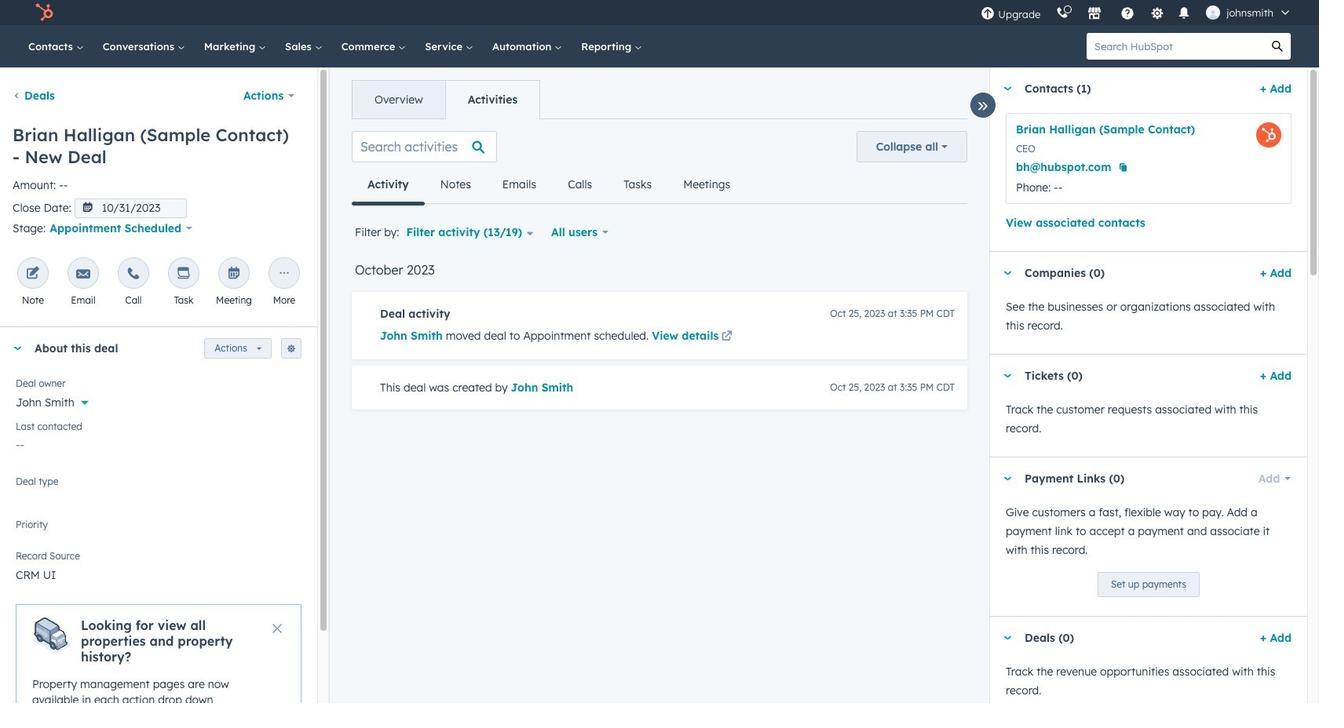 Task type: locate. For each thing, give the bounding box(es) containing it.
1 vertical spatial caret image
[[1003, 374, 1013, 378]]

link opens in a new window image
[[722, 328, 733, 347], [722, 332, 733, 343]]

1 caret image from the top
[[1003, 87, 1013, 91]]

tab list
[[352, 166, 746, 205]]

caret image
[[1003, 87, 1013, 91], [1003, 374, 1013, 378]]

2 link opens in a new window image from the top
[[722, 332, 733, 343]]

alert
[[16, 605, 302, 704]]

schedule a meeting image
[[227, 267, 241, 282]]

more activities, menu pop up image
[[277, 267, 291, 282]]

0 vertical spatial caret image
[[1003, 87, 1013, 91]]

close image
[[273, 625, 282, 634]]

1 link opens in a new window image from the top
[[722, 328, 733, 347]]

create an email image
[[76, 267, 90, 282]]

menu
[[974, 0, 1301, 25]]

caret image
[[1003, 271, 1013, 275], [13, 347, 22, 351], [1003, 477, 1013, 481], [1003, 637, 1013, 641]]

marketplaces image
[[1088, 7, 1102, 21]]

2 caret image from the top
[[1003, 374, 1013, 378]]

create a task image
[[177, 267, 191, 282]]

feed
[[339, 119, 980, 429]]

navigation
[[352, 80, 541, 119]]



Task type: vqa. For each thing, say whether or not it's contained in the screenshot.
4th A
no



Task type: describe. For each thing, give the bounding box(es) containing it.
MM/DD/YYYY text field
[[74, 199, 187, 218]]

create a note image
[[26, 267, 40, 282]]

Search HubSpot search field
[[1087, 33, 1265, 60]]

manage card settings image
[[287, 345, 296, 354]]

make a phone call image
[[126, 267, 141, 282]]

-- text field
[[16, 431, 302, 456]]

john smith image
[[1207, 5, 1221, 20]]

Search activities search field
[[352, 131, 497, 163]]



